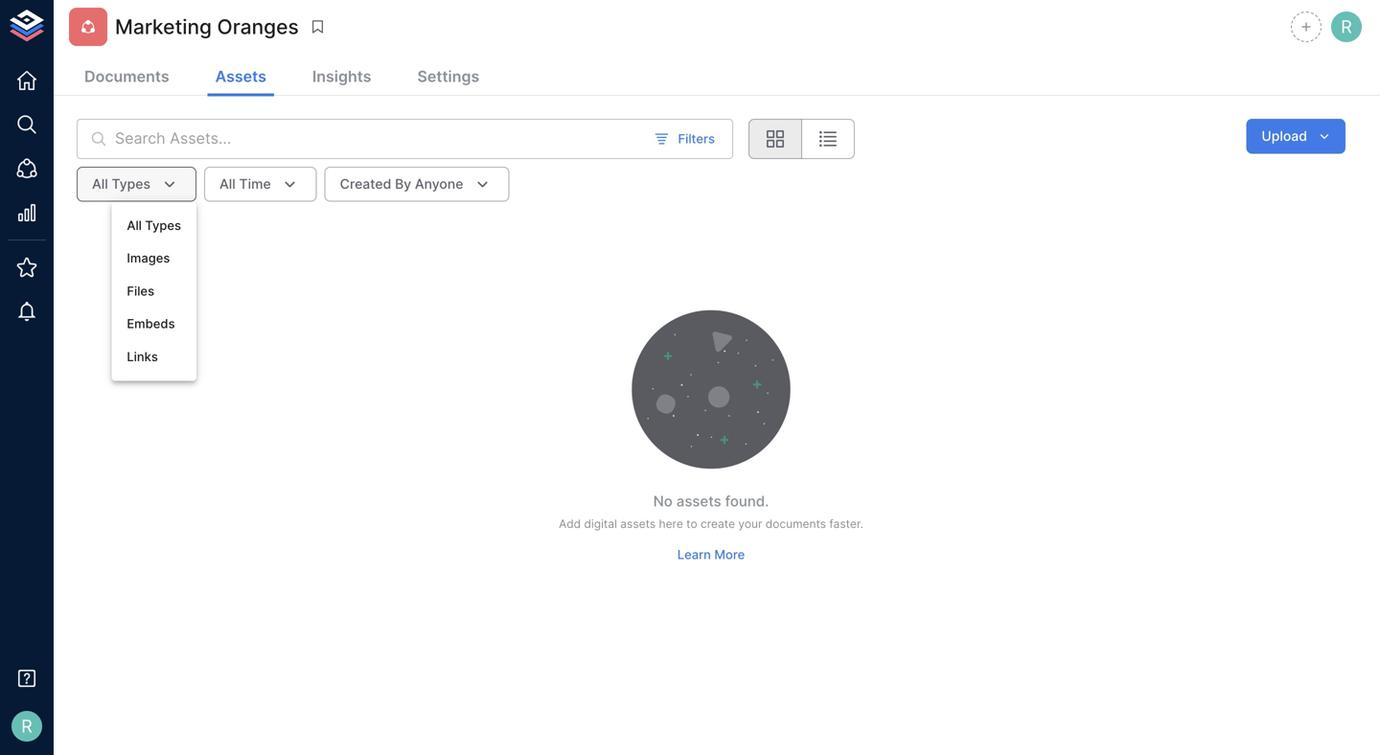 Task type: describe. For each thing, give the bounding box(es) containing it.
marketing oranges
[[115, 14, 299, 39]]

learn more
[[678, 547, 745, 562]]

embeds
[[127, 316, 175, 331]]

digital
[[584, 517, 617, 531]]

bookmark image
[[309, 18, 327, 35]]

0 vertical spatial all types button
[[77, 167, 197, 202]]

your
[[739, 517, 763, 531]]

upload
[[1262, 128, 1308, 144]]

0 vertical spatial types
[[112, 176, 151, 192]]

faster.
[[830, 517, 864, 531]]

here
[[659, 517, 683, 531]]

0 horizontal spatial assets
[[621, 517, 656, 531]]

0 vertical spatial r button
[[1329, 9, 1365, 45]]

1 vertical spatial all types button
[[112, 209, 197, 242]]

more
[[715, 547, 745, 562]]

created by anyone
[[340, 176, 463, 192]]

all time button
[[204, 167, 317, 202]]

1 vertical spatial all types
[[127, 218, 181, 233]]

by
[[395, 176, 411, 192]]

learn more button
[[673, 540, 750, 570]]

learn
[[678, 547, 711, 562]]

no assets found. add digital assets here to create your documents faster.
[[559, 493, 864, 531]]

upload button
[[1247, 119, 1346, 154]]

Search Assets... text field
[[115, 119, 643, 159]]

0 horizontal spatial r button
[[6, 706, 48, 748]]

all time
[[220, 176, 271, 192]]

links
[[127, 349, 158, 364]]

0 horizontal spatial all
[[92, 176, 108, 192]]

time
[[239, 176, 271, 192]]

filters button
[[650, 124, 720, 154]]

settings link
[[410, 59, 487, 96]]

oranges
[[217, 14, 299, 39]]

marketing
[[115, 14, 212, 39]]



Task type: vqa. For each thing, say whether or not it's contained in the screenshot.
the your
yes



Task type: locate. For each thing, give the bounding box(es) containing it.
1 horizontal spatial assets
[[677, 493, 722, 510]]

1 vertical spatial assets
[[621, 517, 656, 531]]

documents
[[766, 517, 826, 531]]

1 horizontal spatial r button
[[1329, 9, 1365, 45]]

assets link
[[208, 59, 274, 96]]

1 vertical spatial r
[[21, 716, 32, 737]]

types up images
[[112, 176, 151, 192]]

files
[[127, 284, 154, 299]]

found.
[[725, 493, 769, 510]]

all types
[[92, 176, 151, 192], [127, 218, 181, 233]]

created by anyone button
[[325, 167, 510, 202]]

no
[[653, 493, 673, 510]]

0 horizontal spatial r
[[21, 716, 32, 737]]

create
[[701, 517, 735, 531]]

images
[[127, 251, 170, 266]]

anyone
[[415, 176, 463, 192]]

links button
[[112, 341, 197, 373]]

types up images button
[[145, 218, 181, 233]]

all types up images button
[[127, 218, 181, 233]]

files button
[[112, 275, 197, 308]]

assets up to
[[677, 493, 722, 510]]

1 horizontal spatial r
[[1341, 16, 1353, 37]]

0 vertical spatial all types
[[92, 176, 151, 192]]

insights link
[[305, 59, 379, 96]]

images button
[[112, 242, 197, 275]]

insights
[[312, 67, 372, 86]]

documents link
[[77, 59, 177, 96]]

1 vertical spatial types
[[145, 218, 181, 233]]

2 horizontal spatial all
[[220, 176, 236, 192]]

types
[[112, 176, 151, 192], [145, 218, 181, 233]]

0 vertical spatial assets
[[677, 493, 722, 510]]

1 horizontal spatial all
[[127, 218, 142, 233]]

all
[[92, 176, 108, 192], [220, 176, 236, 192], [127, 218, 142, 233]]

all types button
[[77, 167, 197, 202], [112, 209, 197, 242]]

assets left here in the bottom left of the page
[[621, 517, 656, 531]]

to
[[687, 517, 698, 531]]

r button
[[1329, 9, 1365, 45], [6, 706, 48, 748]]

0 vertical spatial r
[[1341, 16, 1353, 37]]

documents
[[84, 67, 169, 86]]

add
[[559, 517, 581, 531]]

group
[[749, 119, 855, 159]]

embeds button
[[112, 308, 197, 341]]

assets
[[677, 493, 722, 510], [621, 517, 656, 531]]

1 vertical spatial r button
[[6, 706, 48, 748]]

settings
[[418, 67, 480, 86]]

all types up images
[[92, 176, 151, 192]]

assets
[[215, 67, 266, 86]]

r
[[1341, 16, 1353, 37], [21, 716, 32, 737]]

all inside all time button
[[220, 176, 236, 192]]

filters
[[678, 131, 715, 146]]

created
[[340, 176, 392, 192]]



